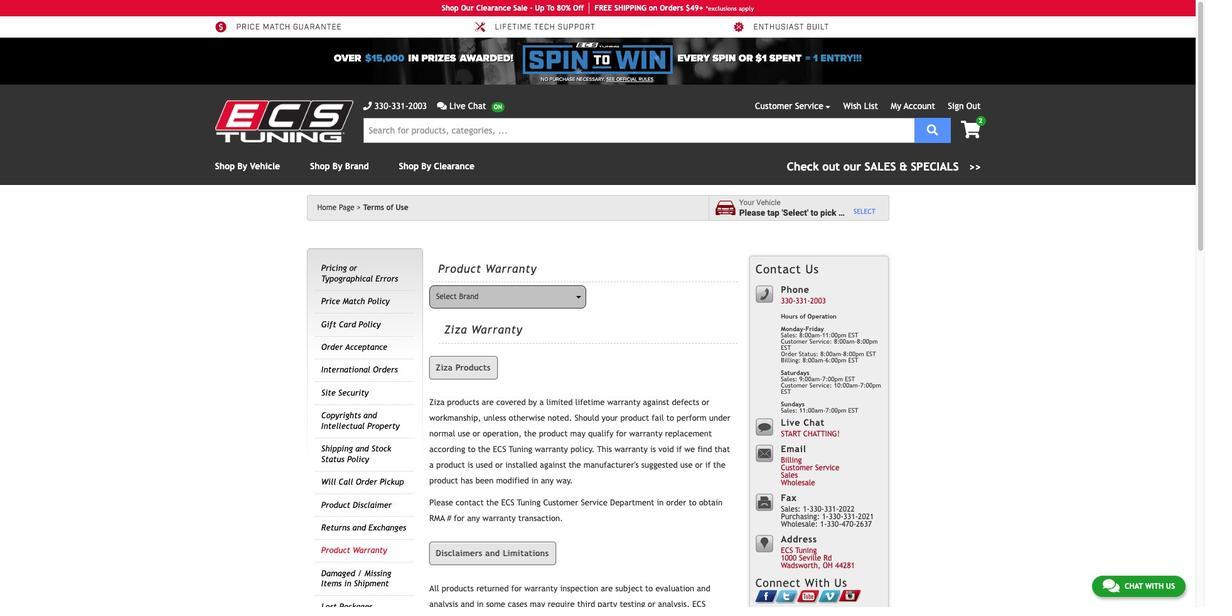 Task type: locate. For each thing, give the bounding box(es) containing it.
ecs tuning image
[[215, 100, 353, 143]]

service up wholesale
[[816, 464, 840, 473]]

for inside all products returned for warranty inspection are subject to evaluation and analysis and in some cases may require third party testing or analysis. ec
[[512, 584, 522, 594]]

2 horizontal spatial us
[[1167, 583, 1176, 592]]

2 vertical spatial ziza
[[430, 398, 445, 408]]

ziza for ziza warranty
[[444, 324, 468, 337]]

use down we
[[681, 461, 693, 471]]

normal
[[430, 430, 456, 439]]

shipping
[[518, 23, 557, 32]]

0 horizontal spatial select
[[436, 293, 457, 301]]

covered
[[497, 398, 526, 408]]

7:00pm down 6:00pm
[[823, 376, 844, 383]]

in left some
[[477, 600, 484, 608]]

clearance for by
[[434, 161, 475, 171]]

80%
[[557, 4, 571, 13]]

comments image for chat
[[1103, 579, 1120, 594]]

products inside all products returned for warranty inspection are subject to evaluation and analysis and in some cases may require third party testing or analysis. ec
[[442, 584, 474, 594]]

policy down errors at top
[[368, 297, 390, 307]]

1 horizontal spatial by
[[333, 161, 343, 171]]

1 horizontal spatial are
[[601, 584, 613, 594]]

transaction.
[[519, 515, 563, 524]]

will call order pickup
[[321, 478, 404, 487]]

pricing or typographical errors
[[321, 264, 398, 284]]

1 horizontal spatial order
[[356, 478, 377, 487]]

live chat link
[[437, 100, 505, 113]]

match
[[263, 23, 291, 32]]

and for intellectual
[[364, 412, 377, 421]]

us for connect
[[835, 577, 848, 590]]

live inside the live chat start chatting!
[[781, 418, 801, 428]]

products for workmanship,
[[447, 398, 480, 408]]

may up "policy."
[[571, 430, 586, 439]]

1 vertical spatial 2003
[[811, 297, 826, 306]]

products inside ziza products are covered by a limited lifetime warranty against defects or workmanship, unless otherwise noted. should your product fail to perform under normal use or operation, the product may qualify for warranty replacement according to the ecs tuning warranty policy. this warranty is void if we find that a product is used or installed against the manufacturer's suggested use or if the product has been modified in any way.
[[447, 398, 480, 408]]

service inside please contact the ecs tuning customer service department in order to obtain rma # for any warranty transaction.
[[581, 499, 608, 508]]

$49
[[583, 23, 599, 32]]

shipping left 7
[[754, 23, 793, 32]]

over left match at the left
[[236, 23, 258, 32]]

us down the 44281
[[835, 577, 848, 590]]

any down contact
[[467, 515, 480, 524]]

0 horizontal spatial may
[[530, 600, 546, 608]]

1 vertical spatial ecs
[[501, 499, 515, 508]]

perform
[[677, 414, 707, 424]]

tuning down address
[[796, 547, 817, 556]]

2 vertical spatial product
[[321, 547, 350, 556]]

product down "returns" in the left bottom of the page
[[321, 547, 350, 556]]

are inside ziza products are covered by a limited lifetime warranty against defects or workmanship, unless otherwise noted. should your product fail to perform under normal use or operation, the product may qualify for warranty replacement according to the ecs tuning warranty policy. this warranty is void if we find that a product is used or installed against the manufacturer's suggested use or if the product has been modified in any way.
[[482, 398, 494, 408]]

shipping
[[754, 23, 793, 32], [321, 445, 353, 454]]

please inside your vehicle please tap 'select' to pick a vehicle
[[740, 208, 766, 218]]

is left used
[[468, 461, 474, 471]]

chat inside the live chat start chatting!
[[804, 418, 825, 428]]

330- down phone
[[781, 297, 796, 306]]

orders down acceptance
[[373, 366, 398, 375]]

4 sales: from the top
[[781, 506, 801, 515]]

over $15,000 in prizes
[[334, 52, 456, 65]]

ziza left products
[[436, 364, 453, 373]]

brand up ziza warranty
[[459, 293, 479, 301]]

us right with
[[1167, 583, 1176, 592]]

account
[[904, 101, 936, 111]]

8:00am- down 11:00pm
[[821, 351, 844, 358]]

0 horizontal spatial 2
[[260, 23, 265, 32]]

shipping for shipping 7 days/week
[[754, 23, 793, 32]]

chat for live chat start chatting!
[[804, 418, 825, 428]]

over for over $15,000 in prizes
[[334, 52, 362, 65]]

and inside shipping and stock status policy
[[356, 445, 369, 454]]

8:00am- up status: at the right bottom of the page
[[800, 332, 823, 339]]

1 vertical spatial ziza
[[436, 364, 453, 373]]

2 vertical spatial tuning
[[796, 547, 817, 556]]

2 left million
[[260, 23, 265, 32]]

1
[[814, 52, 818, 65]]

0 horizontal spatial sales
[[781, 472, 798, 481]]

1 vertical spatial product
[[321, 501, 350, 510]]

specials
[[911, 160, 959, 173]]

us inside chat with us link
[[1167, 583, 1176, 592]]

1 vertical spatial sales
[[781, 472, 798, 481]]

2003 left live chat
[[409, 101, 427, 111]]

wish list link
[[844, 101, 879, 111]]

products
[[456, 364, 491, 373]]

0 vertical spatial any
[[541, 477, 554, 486]]

wadsworth,
[[781, 562, 821, 571]]

chat inside live chat link
[[468, 101, 487, 111]]

sales: down hours
[[781, 332, 798, 339]]

2 horizontal spatial for
[[616, 430, 627, 439]]

1 horizontal spatial product warranty
[[438, 262, 537, 275]]

to inside all products returned for warranty inspection are subject to evaluation and analysis and in some cases may require third party testing or analysis. ec
[[646, 584, 653, 594]]

way.
[[557, 477, 573, 486]]

a
[[839, 208, 844, 218], [540, 398, 544, 408], [430, 461, 434, 471]]

the right contact
[[487, 499, 499, 508]]

to
[[547, 4, 555, 13]]

6:00pm
[[826, 357, 847, 364]]

support
[[558, 23, 596, 32]]

8:00pm
[[857, 338, 878, 345], [844, 351, 865, 358]]

2 horizontal spatial order
[[781, 351, 797, 358]]

home
[[317, 203, 337, 212]]

in inside all products returned for warranty inspection are subject to evaluation and analysis and in some cases may require third party testing or analysis. ec
[[477, 600, 484, 608]]

shop for shop by clearance
[[399, 161, 419, 171]]

1 vertical spatial over
[[334, 52, 362, 65]]

shipping for shipping and stock status policy
[[321, 445, 353, 454]]

2 horizontal spatial by
[[422, 161, 432, 171]]

tuning inside "address ecs tuning 1000 seville rd wadsworth, oh 44281"
[[796, 547, 817, 556]]

1 horizontal spatial select
[[854, 208, 876, 215]]

0 vertical spatial please
[[740, 208, 766, 218]]

2 horizontal spatial chat
[[1125, 583, 1144, 592]]

sales: inside fax sales: 1-330-331-2022 purchasing: 1-330-331-2021 wholesale: 1-330-470-2637
[[781, 506, 801, 515]]

0 vertical spatial brand
[[345, 161, 369, 171]]

select brand
[[436, 293, 479, 301]]

2 vertical spatial for
[[512, 584, 522, 594]]

policy up will call order pickup
[[347, 455, 369, 465]]

shop for shop our clearance sale - up to 80% off
[[442, 4, 459, 13]]

0 horizontal spatial chat
[[468, 101, 487, 111]]

live down prizes
[[450, 101, 466, 111]]

if
[[677, 446, 682, 455], [706, 461, 711, 471]]

free
[[495, 23, 516, 32]]

against up fail
[[643, 398, 670, 408]]

ziza for ziza products are covered by a limited lifetime warranty against defects or workmanship, unless otherwise noted. should your product fail to perform under normal use or operation, the product may qualify for warranty replacement according to the ecs tuning warranty policy. this warranty is void if we find that a product is used or installed against the manufacturer's suggested use or if the product has been modified in any way.
[[430, 398, 445, 408]]

1 vertical spatial vehicle
[[757, 199, 781, 207]]

2022
[[839, 506, 855, 515]]

shipping inside shipping 7 days/week link
[[754, 23, 793, 32]]

start
[[781, 430, 801, 439]]

0 vertical spatial shipping
[[754, 23, 793, 32]]

11:00pm
[[823, 332, 847, 339]]

1 vertical spatial brand
[[459, 293, 479, 301]]

1 vertical spatial tuning
[[517, 499, 541, 508]]

for up cases
[[512, 584, 522, 594]]

order left status: at the right bottom of the page
[[781, 351, 797, 358]]

shop for shop by vehicle
[[215, 161, 235, 171]]

sales: down fax at the bottom right
[[781, 506, 801, 515]]

select up ziza warranty
[[436, 293, 457, 301]]

live chat start chatting!
[[781, 418, 840, 439]]

please up rma
[[430, 499, 453, 508]]

price left match at the left
[[236, 23, 261, 32]]

ziza down select brand
[[444, 324, 468, 337]]

or right testing
[[648, 600, 656, 608]]

1 horizontal spatial over
[[334, 52, 362, 65]]

1 vertical spatial service
[[816, 464, 840, 473]]

customer inside please contact the ecs tuning customer service department in order to obtain rma # for any warranty transaction.
[[543, 499, 579, 508]]

and left stock
[[356, 445, 369, 454]]

8:00am- up 6:00pm
[[834, 338, 857, 345]]

or inside all products returned for warranty inspection are subject to evaluation and analysis and in some cases may require third party testing or analysis. ec
[[648, 600, 656, 608]]

missing
[[365, 569, 391, 579]]

0 horizontal spatial vehicle
[[250, 161, 280, 171]]

a down 'according'
[[430, 461, 434, 471]]

of inside "hours of operation monday-friday sales: 8:00am-11:00pm est customer service: 8:00am-8:00pm est order status: 8:00am-8:00pm est billing: 8:00am-6:00pm est saturdays sales: 9:00am-7:00pm est customer service: 10:00am-7:00pm est sundays sales: 11:00am-7:00pm est"
[[800, 313, 806, 320]]

warranty up your
[[608, 398, 641, 408]]

0 vertical spatial 330-331-2003 link
[[363, 100, 427, 113]]

product left has
[[430, 477, 458, 486]]

and left limitations
[[486, 550, 501, 559]]

hours of operation monday-friday sales: 8:00am-11:00pm est customer service: 8:00am-8:00pm est order status: 8:00am-8:00pm est billing: 8:00am-6:00pm est saturdays sales: 9:00am-7:00pm est customer service: 10:00am-7:00pm est sundays sales: 11:00am-7:00pm est
[[781, 313, 882, 414]]

to
[[811, 208, 819, 218], [667, 414, 675, 424], [468, 446, 476, 455], [689, 499, 697, 508], [646, 584, 653, 594]]

select right pick
[[854, 208, 876, 215]]

0 vertical spatial ecs
[[493, 446, 506, 455]]

to left pick
[[811, 208, 819, 218]]

1 horizontal spatial if
[[706, 461, 711, 471]]

the down the that
[[714, 461, 726, 471]]

are up unless
[[482, 398, 494, 408]]

select for select link
[[854, 208, 876, 215]]

0 horizontal spatial orders
[[373, 366, 398, 375]]

comments image inside chat with us link
[[1103, 579, 1120, 594]]

0 horizontal spatial over
[[236, 23, 258, 32]]

to inside your vehicle please tap 'select' to pick a vehicle
[[811, 208, 819, 218]]

1 vertical spatial 8:00pm
[[844, 351, 865, 358]]

ziza inside ziza products are covered by a limited lifetime warranty against defects or workmanship, unless otherwise noted. should your product fail to perform under normal use or operation, the product may qualify for warranty replacement according to the ecs tuning warranty policy. this warranty is void if we find that a product is used or installed against the manufacturer's suggested use or if the product has been modified in any way.
[[430, 398, 445, 408]]

1- right wholesale:
[[821, 521, 827, 530]]

customer
[[755, 101, 793, 111], [781, 338, 808, 345], [781, 382, 808, 389], [781, 464, 813, 473], [543, 499, 579, 508]]

1 by from the left
[[238, 161, 247, 171]]

department
[[610, 499, 655, 508]]

or up the typographical
[[349, 264, 357, 273]]

Search text field
[[363, 118, 915, 143]]

if down the find
[[706, 461, 711, 471]]

2 service: from the top
[[810, 382, 833, 389]]

1 horizontal spatial please
[[740, 208, 766, 218]]

1 horizontal spatial for
[[512, 584, 522, 594]]

products up analysis
[[442, 584, 474, 594]]

the inside please contact the ecs tuning customer service department in order to obtain rma # for any warranty transaction.
[[487, 499, 499, 508]]

330- down 2022
[[827, 521, 842, 530]]

status:
[[799, 351, 819, 358]]

comments image left live chat
[[437, 102, 447, 111]]

0 vertical spatial select
[[854, 208, 876, 215]]

tuning inside please contact the ecs tuning customer service department in order to obtain rma # for any warranty transaction.
[[517, 499, 541, 508]]

select for select brand
[[436, 293, 457, 301]]

are up party
[[601, 584, 613, 594]]

0 vertical spatial 2003
[[409, 101, 427, 111]]

2 vertical spatial service
[[581, 499, 608, 508]]

order inside "hours of operation monday-friday sales: 8:00am-11:00pm est customer service: 8:00am-8:00pm est order status: 8:00am-8:00pm est billing: 8:00am-6:00pm est saturdays sales: 9:00am-7:00pm est customer service: 10:00am-7:00pm est sundays sales: 11:00am-7:00pm est"
[[781, 351, 797, 358]]

or down the find
[[696, 461, 703, 471]]

0 horizontal spatial clearance
[[434, 161, 475, 171]]

shopping cart image
[[961, 121, 981, 139]]

if left we
[[677, 446, 682, 455]]

built
[[807, 23, 830, 32]]

purchase
[[550, 77, 575, 82]]

0 horizontal spatial order
[[321, 343, 343, 352]]

0 vertical spatial may
[[571, 430, 586, 439]]

1 vertical spatial product warranty
[[321, 547, 387, 556]]

to inside please contact the ecs tuning customer service department in order to obtain rma # for any warranty transaction.
[[689, 499, 697, 508]]

warranty inside please contact the ecs tuning customer service department in order to obtain rma # for any warranty transaction.
[[483, 515, 516, 524]]

property
[[367, 422, 400, 431]]

product
[[621, 414, 650, 424], [539, 430, 568, 439], [436, 461, 465, 471], [430, 477, 458, 486]]

spin
[[713, 52, 736, 65]]

use down workmanship,
[[458, 430, 470, 439]]

price for price match policy
[[321, 297, 340, 307]]

0 vertical spatial are
[[482, 398, 494, 408]]

0 vertical spatial over
[[236, 23, 258, 32]]

sales
[[865, 160, 897, 173], [781, 472, 798, 481]]

0 horizontal spatial of
[[387, 203, 394, 212]]

shipping up status at left bottom
[[321, 445, 353, 454]]

shipping inside shipping and stock status policy
[[321, 445, 353, 454]]

warranty
[[486, 262, 537, 275], [472, 324, 523, 337], [353, 547, 387, 556]]

product up "returns" in the left bottom of the page
[[321, 501, 350, 510]]

start chatting! link
[[781, 430, 840, 439]]

chat for live chat
[[468, 101, 487, 111]]

order right call
[[356, 478, 377, 487]]

please down your
[[740, 208, 766, 218]]

vehicle down ecs tuning image
[[250, 161, 280, 171]]

2 vertical spatial policy
[[347, 455, 369, 465]]

customer service link
[[781, 464, 840, 473]]

has
[[461, 477, 473, 486]]

clearance up free
[[476, 4, 511, 13]]

to right order
[[689, 499, 697, 508]]

0 vertical spatial products
[[447, 398, 480, 408]]

order
[[321, 343, 343, 352], [781, 351, 797, 358], [356, 478, 377, 487]]

0 vertical spatial of
[[387, 203, 394, 212]]

over left '$15,000'
[[334, 52, 362, 65]]

the down "policy."
[[569, 461, 581, 471]]

0 vertical spatial sales
[[865, 160, 897, 173]]

1 vertical spatial may
[[530, 600, 546, 608]]

3 by from the left
[[422, 161, 432, 171]]

to right fail
[[667, 414, 675, 424]]

0 vertical spatial a
[[839, 208, 844, 218]]

1 vertical spatial are
[[601, 584, 613, 594]]

sales & specials
[[865, 160, 959, 173]]

2637
[[857, 521, 872, 530]]

us up phone
[[806, 262, 820, 276]]

1 vertical spatial price
[[321, 297, 340, 307]]

policy for price match policy
[[368, 297, 390, 307]]

comments image left chat with us at the bottom right of page
[[1103, 579, 1120, 594]]

evaluation
[[656, 584, 695, 594]]

for inside ziza products are covered by a limited lifetime warranty against defects or workmanship, unless otherwise noted. should your product fail to perform under normal use or operation, the product may qualify for warranty replacement according to the ecs tuning warranty policy. this warranty is void if we find that a product is used or installed against the manufacturer's suggested use or if the product has been modified in any way.
[[616, 430, 627, 439]]

should
[[575, 414, 599, 424]]

0 vertical spatial warranty
[[486, 262, 537, 275]]

comments image for live
[[437, 102, 447, 111]]

price match policy
[[321, 297, 390, 307]]

vehicle
[[250, 161, 280, 171], [757, 199, 781, 207]]

3 sales: from the top
[[781, 408, 798, 414]]

330- inside "link"
[[375, 101, 392, 111]]

331- inside the phone 330-331-2003
[[796, 297, 811, 306]]

ziza up workmanship,
[[430, 398, 445, 408]]

shop by brand
[[310, 161, 369, 171]]

330-331-2003 link down over $15,000 in prizes
[[363, 100, 427, 113]]

0 vertical spatial service
[[795, 101, 824, 111]]

products up workmanship,
[[447, 398, 480, 408]]

2 vertical spatial ecs
[[781, 547, 794, 556]]

est
[[849, 332, 859, 339], [781, 345, 791, 352], [867, 351, 877, 358], [849, 357, 859, 364], [845, 376, 856, 383], [781, 389, 791, 396], [849, 408, 859, 414]]

1 horizontal spatial may
[[571, 430, 586, 439]]

rules
[[639, 77, 654, 82]]

wish list
[[844, 101, 879, 111]]

orders right "on"
[[660, 4, 684, 13]]

1 horizontal spatial brand
[[459, 293, 479, 301]]

comments image inside live chat link
[[437, 102, 447, 111]]

0 horizontal spatial by
[[238, 161, 247, 171]]

phone 330-331-2003
[[781, 284, 826, 306]]

1 vertical spatial please
[[430, 499, 453, 508]]

0 vertical spatial use
[[458, 430, 470, 439]]

1 horizontal spatial any
[[541, 477, 554, 486]]

comments image
[[437, 102, 447, 111], [1103, 579, 1120, 594]]

0 horizontal spatial for
[[454, 515, 465, 524]]

spent
[[770, 52, 802, 65]]

stock
[[372, 445, 391, 454]]

in down installed
[[532, 477, 539, 486]]

gift card policy link
[[321, 320, 381, 329]]

1 vertical spatial policy
[[359, 320, 381, 329]]

0 vertical spatial comments image
[[437, 102, 447, 111]]

limitations
[[503, 550, 549, 559]]

is
[[651, 446, 656, 455], [468, 461, 474, 471]]

of right hours
[[800, 313, 806, 320]]

any
[[541, 477, 554, 486], [467, 515, 480, 524]]

0 vertical spatial ziza
[[444, 324, 468, 337]]

0 horizontal spatial live
[[450, 101, 466, 111]]

0 horizontal spatial against
[[540, 461, 567, 471]]

1 vertical spatial shipping
[[321, 445, 353, 454]]

and for stock
[[356, 445, 369, 454]]

1 horizontal spatial clearance
[[476, 4, 511, 13]]

no
[[541, 77, 549, 82]]

lifetime
[[576, 398, 605, 408]]

free
[[595, 4, 612, 13]]

0 vertical spatial vehicle
[[250, 161, 280, 171]]

1 horizontal spatial live
[[781, 418, 801, 428]]

0 vertical spatial clearance
[[476, 4, 511, 13]]

over
[[236, 23, 258, 32], [334, 52, 362, 65]]

0 vertical spatial policy
[[368, 297, 390, 307]]

0 vertical spatial if
[[677, 446, 682, 455]]

8:00pm right 11:00pm
[[857, 338, 878, 345]]

fax
[[781, 493, 797, 504]]

price up gift
[[321, 297, 340, 307]]

any inside ziza products are covered by a limited lifetime warranty against defects or workmanship, unless otherwise noted. should your product fail to perform under normal use or operation, the product may qualify for warranty replacement according to the ecs tuning warranty policy. this warranty is void if we find that a product is used or installed against the manufacturer's suggested use or if the product has been modified in any way.
[[541, 477, 554, 486]]

1 horizontal spatial 330-331-2003 link
[[781, 297, 826, 306]]

see
[[607, 77, 615, 82]]

customer inside dropdown button
[[755, 101, 793, 111]]

in left order
[[657, 499, 664, 508]]

customer service button
[[755, 100, 831, 113]]

44281
[[836, 562, 855, 571]]

1 vertical spatial for
[[454, 515, 465, 524]]

product left fail
[[621, 414, 650, 424]]

product disclaimer link
[[321, 501, 392, 510]]

service left wish
[[795, 101, 824, 111]]

vehicle up 'tap'
[[757, 199, 781, 207]]

a right pick
[[839, 208, 844, 218]]

1 service: from the top
[[810, 338, 833, 345]]

7:00pm
[[823, 376, 844, 383], [861, 382, 882, 389], [826, 408, 847, 414]]

$49+
[[686, 4, 704, 13]]

service: down friday at the right bottom of the page
[[810, 338, 833, 345]]

operation,
[[483, 430, 522, 439]]

sales left &
[[865, 160, 897, 173]]

sales: left 11:00am-
[[781, 408, 798, 414]]

may right cases
[[530, 600, 546, 608]]

and inside "copyrights and intellectual property"
[[364, 412, 377, 421]]

1 horizontal spatial shipping
[[754, 23, 793, 32]]

2 by from the left
[[333, 161, 343, 171]]

2 horizontal spatial a
[[839, 208, 844, 218]]

customer service
[[755, 101, 824, 111]]

warranty up require at the bottom of page
[[525, 584, 558, 594]]

ecs down address
[[781, 547, 794, 556]]

and down product disclaimer at the bottom
[[353, 524, 366, 533]]

and right analysis
[[461, 600, 474, 608]]

0 horizontal spatial us
[[806, 262, 820, 276]]

1 horizontal spatial price
[[321, 297, 340, 307]]



Task type: describe. For each thing, give the bounding box(es) containing it.
qualify
[[588, 430, 614, 439]]

shipment
[[354, 580, 389, 589]]

2003 inside the phone 330-331-2003
[[811, 297, 826, 306]]

0 vertical spatial product warranty
[[438, 262, 537, 275]]

over
[[559, 23, 581, 32]]

live for live chat
[[450, 101, 466, 111]]

1 horizontal spatial a
[[540, 398, 544, 408]]

home page link
[[317, 203, 361, 212]]

phone image
[[363, 102, 372, 111]]

or left operation,
[[473, 430, 481, 439]]

product for product warranty link
[[321, 547, 350, 556]]

cases
[[508, 600, 528, 608]]

by for clearance
[[422, 161, 432, 171]]

330- up wholesale:
[[810, 506, 825, 515]]

1000
[[781, 555, 797, 564]]

sales link
[[781, 472, 798, 481]]

obtain
[[699, 499, 723, 508]]

search image
[[927, 124, 939, 135]]

1 vertical spatial against
[[540, 461, 567, 471]]

damaged / missing items in shipment
[[321, 569, 391, 589]]

in inside ziza products are covered by a limited lifetime warranty against defects or workmanship, unless otherwise noted. should your product fail to perform under normal use or operation, the product may qualify for warranty replacement according to the ecs tuning warranty policy. this warranty is void if we find that a product is used or installed against the manufacturer's suggested use or if the product has been modified in any way.
[[532, 477, 539, 486]]

product for the product disclaimer link
[[321, 501, 350, 510]]

0 horizontal spatial use
[[458, 430, 470, 439]]

shop by clearance link
[[399, 161, 475, 171]]

to right 'according'
[[468, 446, 476, 455]]

chat with us
[[1125, 583, 1176, 592]]

your
[[602, 414, 618, 424]]

2 sales: from the top
[[781, 376, 798, 383]]

by for vehicle
[[238, 161, 247, 171]]

my
[[891, 101, 902, 111]]

or left the $1
[[739, 52, 753, 65]]

apply
[[739, 5, 754, 12]]

list
[[865, 101, 879, 111]]

vehicle inside your vehicle please tap 'select' to pick a vehicle
[[757, 199, 781, 207]]

policy for gift card policy
[[359, 320, 381, 329]]

rma
[[430, 515, 445, 524]]

service inside email billing customer service sales wholesale
[[816, 464, 840, 473]]

a inside your vehicle please tap 'select' to pick a vehicle
[[839, 208, 844, 218]]

ecs inside ziza products are covered by a limited lifetime warranty against defects or workmanship, unless otherwise noted. should your product fail to perform under normal use or operation, the product may qualify for warranty replacement according to the ecs tuning warranty policy. this warranty is void if we find that a product is used or installed against the manufacturer's suggested use or if the product has been modified in any way.
[[493, 446, 506, 455]]

service inside dropdown button
[[795, 101, 824, 111]]

9:00am-
[[800, 376, 823, 383]]

shop by vehicle
[[215, 161, 280, 171]]

product down noted.
[[539, 430, 568, 439]]

warranty inside all products returned for warranty inspection are subject to evaluation and analysis and in some cases may require third party testing or analysis. ec
[[525, 584, 558, 594]]

may inside all products returned for warranty inspection are subject to evaluation and analysis and in some cases may require third party testing or analysis. ec
[[530, 600, 546, 608]]

sales inside email billing customer service sales wholesale
[[781, 472, 798, 481]]

10:00am-
[[834, 382, 861, 389]]

1 horizontal spatial sales
[[865, 160, 897, 173]]

shipping and stock status policy link
[[321, 445, 391, 465]]

ecs tuning 'spin to win' contest logo image
[[523, 43, 673, 74]]

warranty up "manufacturer's"
[[615, 446, 648, 455]]

connect
[[756, 577, 801, 590]]

shop for shop by brand
[[310, 161, 330, 171]]

manufacturer's
[[584, 461, 639, 471]]

over 2 million parts
[[236, 23, 330, 32]]

0 vertical spatial against
[[643, 398, 670, 408]]

0 vertical spatial is
[[651, 446, 656, 455]]

page
[[339, 203, 355, 212]]

hours
[[781, 313, 798, 320]]

address ecs tuning 1000 seville rd wadsworth, oh 44281
[[781, 534, 855, 571]]

ziza warranty
[[444, 324, 523, 337]]

7:00pm down 10:00am-
[[826, 408, 847, 414]]

1- left 2022
[[823, 513, 829, 522]]

product warranty link
[[321, 547, 387, 556]]

lifetime tech support link
[[474, 21, 596, 33]]

ziza products are covered by a limited lifetime warranty against defects or workmanship, unless otherwise noted. should your product fail to perform under normal use or operation, the product may qualify for warranty replacement according to the ecs tuning warranty policy. this warranty is void if we find that a product is used or installed against the manufacturer's suggested use or if the product has been modified in any way.
[[430, 398, 731, 486]]

find
[[698, 446, 713, 455]]

0 vertical spatial product
[[438, 262, 482, 275]]

shipping 7 days/week
[[754, 23, 850, 32]]

noted.
[[548, 414, 572, 424]]

out
[[967, 101, 981, 111]]

470-
[[842, 521, 857, 530]]

are inside all products returned for warranty inspection are subject to evaluation and analysis and in some cases may require third party testing or analysis. ec
[[601, 584, 613, 594]]

or right defects
[[702, 398, 710, 408]]

ecs inside "address ecs tuning 1000 seville rd wadsworth, oh 44281"
[[781, 547, 794, 556]]

according
[[430, 446, 466, 455]]

1 horizontal spatial use
[[681, 461, 693, 471]]

terms of use
[[363, 203, 409, 212]]

2 vertical spatial warranty
[[353, 547, 387, 556]]

product down 'according'
[[436, 461, 465, 471]]

order
[[667, 499, 687, 508]]

may inside ziza products are covered by a limited lifetime warranty against defects or workmanship, unless otherwise noted. should your product fail to perform under normal use or operation, the product may qualify for warranty replacement according to the ecs tuning warranty policy. this warranty is void if we find that a product is used or installed against the manufacturer's suggested use or if the product has been modified in any way.
[[571, 430, 586, 439]]

under
[[709, 414, 731, 424]]

off
[[573, 4, 584, 13]]

ziza for ziza products
[[436, 364, 453, 373]]

select link
[[854, 208, 876, 216]]

entry!!!
[[821, 52, 862, 65]]

copyrights
[[321, 412, 361, 421]]

warranty for price match policy link
[[472, 324, 523, 337]]

analysis
[[430, 600, 458, 608]]

.
[[654, 77, 655, 82]]

of for hours
[[800, 313, 806, 320]]

ziza products
[[436, 364, 491, 373]]

third
[[578, 600, 596, 608]]

330- inside the phone 330-331-2003
[[781, 297, 796, 306]]

wholesale
[[781, 479, 816, 488]]

typographical
[[321, 274, 373, 284]]

0 horizontal spatial is
[[468, 461, 474, 471]]

in inside damaged / missing items in shipment
[[344, 580, 351, 589]]

clearance for our
[[476, 4, 511, 13]]

in inside please contact the ecs tuning customer service department in order to obtain rma # for any warranty transaction.
[[657, 499, 664, 508]]

11:00am-
[[800, 408, 826, 414]]

and for limitations
[[486, 550, 501, 559]]

any inside please contact the ecs tuning customer service department in order to obtain rma # for any warranty transaction.
[[467, 515, 480, 524]]

your
[[740, 199, 755, 207]]

0 horizontal spatial brand
[[345, 161, 369, 171]]

1 vertical spatial orders
[[373, 366, 398, 375]]

/
[[358, 569, 362, 579]]

0 vertical spatial 8:00pm
[[857, 338, 878, 345]]

by for brand
[[333, 161, 343, 171]]

and for exchanges
[[353, 524, 366, 533]]

products for and
[[442, 584, 474, 594]]

returns and exchanges link
[[321, 524, 407, 533]]

*exclusions apply link
[[706, 3, 754, 13]]

and right evaluation on the bottom
[[697, 584, 711, 594]]

disclaimers
[[436, 550, 483, 559]]

returned
[[477, 584, 509, 594]]

of for terms
[[387, 203, 394, 212]]

for inside please contact the ecs tuning customer service department in order to obtain rma # for any warranty transaction.
[[454, 515, 465, 524]]

or right used
[[496, 461, 503, 471]]

0 horizontal spatial a
[[430, 461, 434, 471]]

official
[[617, 77, 638, 82]]

7:00pm right 9:00am-
[[861, 382, 882, 389]]

1- up wholesale:
[[803, 506, 810, 515]]

tuning inside ziza products are covered by a limited lifetime warranty against defects or workmanship, unless otherwise noted. should your product fail to perform under normal use or operation, the product may qualify for warranty replacement according to the ecs tuning warranty policy. this warranty is void if we find that a product is used or installed against the manufacturer's suggested use or if the product has been modified in any way.
[[509, 446, 533, 455]]

ping
[[630, 4, 647, 13]]

0 horizontal spatial 2003
[[409, 101, 427, 111]]

price for price match guarantee
[[236, 23, 261, 32]]

chatting!
[[804, 430, 840, 439]]

site security
[[321, 389, 369, 398]]

8:00am- up 9:00am-
[[803, 357, 826, 364]]

331- inside "link"
[[392, 101, 409, 111]]

the down otherwise
[[524, 430, 537, 439]]

-
[[530, 4, 533, 13]]

1 horizontal spatial orders
[[660, 4, 684, 13]]

customer inside email billing customer service sales wholesale
[[781, 464, 813, 473]]

ecs inside please contact the ecs tuning customer service department in order to obtain rma # for any warranty transaction.
[[501, 499, 515, 508]]

that
[[715, 446, 730, 455]]

=
[[806, 52, 811, 65]]

the up used
[[478, 446, 491, 455]]

0 horizontal spatial product warranty
[[321, 547, 387, 556]]

purchasing:
[[781, 513, 820, 522]]

over for over 2 million parts
[[236, 23, 258, 32]]

live for live chat start chatting!
[[781, 418, 801, 428]]

free shipping over $49 link
[[474, 21, 599, 33]]

product disclaimer
[[321, 501, 392, 510]]

my account
[[891, 101, 936, 111]]

terms
[[363, 203, 384, 212]]

gift card policy
[[321, 320, 381, 329]]

chat inside chat with us link
[[1125, 583, 1144, 592]]

otherwise
[[509, 414, 545, 424]]

sundays
[[781, 401, 805, 408]]

billing link
[[781, 457, 802, 466]]

million
[[268, 23, 301, 32]]

please inside please contact the ecs tuning customer service department in order to obtain rma # for any warranty transaction.
[[430, 499, 453, 508]]

returns and exchanges
[[321, 524, 407, 533]]

warranty down fail
[[630, 430, 663, 439]]

price match guarantee
[[236, 23, 342, 32]]

in left prizes
[[408, 52, 419, 65]]

warranty left "policy."
[[535, 446, 568, 455]]

1 sales: from the top
[[781, 332, 798, 339]]

copyrights and intellectual property link
[[321, 412, 400, 431]]

1 vertical spatial 330-331-2003 link
[[781, 297, 826, 306]]

1 vertical spatial 2
[[979, 117, 983, 124]]

exchanges
[[369, 524, 407, 533]]

free ship ping on orders $49+ *exclusions apply
[[595, 4, 754, 13]]

wholesale link
[[781, 479, 816, 488]]

pricing
[[321, 264, 347, 273]]

billing
[[781, 457, 802, 466]]

international orders
[[321, 366, 398, 375]]

seville
[[799, 555, 822, 564]]

up
[[535, 4, 545, 13]]

limited
[[547, 398, 573, 408]]

policy inside shipping and stock status policy
[[347, 455, 369, 465]]

international
[[321, 366, 371, 375]]

330- left 2637
[[829, 513, 844, 522]]

this
[[597, 446, 612, 455]]

0 horizontal spatial if
[[677, 446, 682, 455]]

installed
[[506, 461, 538, 471]]

lifetime
[[495, 23, 532, 32]]

damaged
[[321, 569, 355, 579]]

us for chat
[[1167, 583, 1176, 592]]

international orders link
[[321, 366, 398, 375]]

or inside pricing or typographical errors
[[349, 264, 357, 273]]

warranty for chat with us link
[[486, 262, 537, 275]]



Task type: vqa. For each thing, say whether or not it's contained in the screenshot.
with
yes



